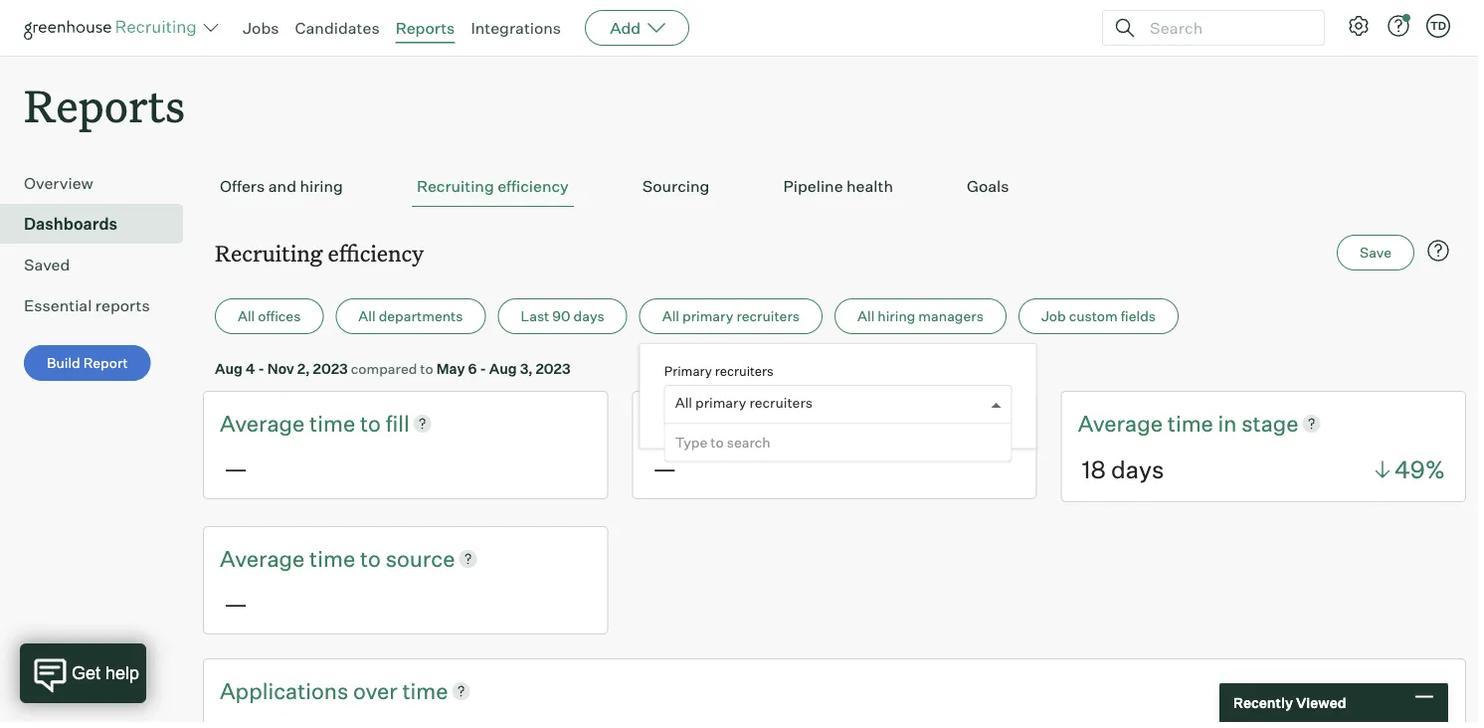 Task type: describe. For each thing, give the bounding box(es) containing it.
days inside button
[[574, 308, 605, 325]]

jobs
[[243, 18, 279, 38]]

time link for fill
[[309, 408, 360, 439]]

1 vertical spatial recruiters
[[715, 363, 774, 379]]

average time to for source
[[220, 545, 386, 572]]

over link
[[353, 675, 402, 706]]

health
[[847, 176, 893, 196]]

49%
[[1394, 455, 1445, 484]]

average link for fill
[[220, 408, 309, 439]]

1 vertical spatial primary
[[695, 394, 746, 412]]

2 aug from the left
[[489, 360, 517, 377]]

jobs link
[[243, 18, 279, 38]]

compared
[[351, 360, 417, 377]]

stage link
[[1242, 408, 1299, 439]]

nov
[[267, 360, 294, 377]]

candidates link
[[295, 18, 380, 38]]

offers and hiring button
[[215, 166, 348, 207]]

18 days
[[1082, 455, 1164, 484]]

hire
[[815, 410, 854, 437]]

departments
[[379, 308, 463, 325]]

average link for hire
[[649, 408, 739, 439]]

offers
[[220, 176, 265, 196]]

all hiring managers button
[[835, 299, 1007, 334]]

sourcing
[[642, 176, 710, 196]]

td button
[[1426, 14, 1450, 38]]

18
[[1082, 455, 1106, 484]]

hire link
[[815, 408, 854, 439]]

hiring inside offers and hiring button
[[300, 176, 343, 196]]

and
[[268, 176, 296, 196]]

— for hire
[[653, 453, 677, 483]]

average for fill
[[220, 410, 305, 437]]

time for fill
[[309, 410, 355, 437]]

search
[[727, 434, 771, 451]]

may
[[436, 360, 465, 377]]

all for all hiring managers "button"
[[857, 308, 875, 325]]

recruiting efficiency inside button
[[417, 176, 569, 196]]

all for the all departments button
[[358, 308, 376, 325]]

offices
[[258, 308, 301, 325]]

last 90 days button
[[498, 299, 627, 334]]

fill link
[[386, 408, 410, 439]]

stage
[[1242, 410, 1299, 437]]

time right over
[[402, 677, 448, 704]]

average link for stage
[[1078, 408, 1168, 439]]

average time to for fill
[[220, 410, 386, 437]]

1 - from the left
[[258, 360, 264, 377]]

1 vertical spatial all primary recruiters
[[675, 394, 813, 412]]

save button
[[1337, 235, 1414, 271]]

pipeline health
[[783, 176, 893, 196]]

essential reports link
[[24, 294, 175, 318]]

td button
[[1422, 10, 1454, 42]]

all offices button
[[215, 299, 324, 334]]

all primary recruiters inside button
[[662, 308, 800, 325]]

td
[[1430, 19, 1446, 32]]

2 - from the left
[[480, 360, 486, 377]]

average link for source
[[220, 543, 309, 574]]

save
[[1360, 244, 1392, 261]]

candidates
[[295, 18, 380, 38]]

time for stage
[[1168, 410, 1213, 437]]

time link for stage
[[1168, 408, 1218, 439]]

all for all offices button
[[238, 308, 255, 325]]

time for source
[[309, 545, 355, 572]]

— for source
[[224, 588, 248, 618]]

recently viewed
[[1233, 694, 1346, 712]]

configure image
[[1347, 14, 1371, 38]]

report
[[83, 354, 128, 372]]

Search text field
[[1145, 13, 1306, 42]]

applications over
[[220, 677, 402, 704]]

to link for hire
[[789, 408, 815, 439]]

recruiters inside button
[[736, 308, 800, 325]]

— for fill
[[224, 453, 248, 483]]

essential reports
[[24, 296, 150, 316]]

average time in
[[1078, 410, 1242, 437]]

greenhouse recruiting image
[[24, 16, 203, 40]]

1 vertical spatial reports
[[24, 76, 185, 134]]

2 2023 from the left
[[536, 360, 571, 377]]

type to search
[[675, 434, 771, 451]]

1 vertical spatial days
[[1111, 455, 1164, 484]]

fields
[[1121, 308, 1156, 325]]

tab list containing offers and hiring
[[215, 166, 1454, 207]]

all offices
[[238, 308, 301, 325]]

over
[[353, 677, 398, 704]]

job
[[1041, 308, 1066, 325]]

dashboards
[[24, 214, 117, 234]]

to link for fill
[[360, 408, 386, 439]]

last
[[521, 308, 549, 325]]

aug 4 - nov 2, 2023 compared to may 6 - aug 3, 2023
[[215, 360, 571, 377]]

to left may
[[420, 360, 433, 377]]

applications link
[[220, 675, 353, 706]]

2,
[[297, 360, 310, 377]]

90
[[552, 308, 571, 325]]

faq image
[[1426, 239, 1450, 263]]



Task type: vqa. For each thing, say whether or not it's contained in the screenshot.
application
no



Task type: locate. For each thing, give the bounding box(es) containing it.
reports down the greenhouse recruiting "image"
[[24, 76, 185, 134]]

0 vertical spatial reports
[[396, 18, 455, 38]]

sourcing button
[[637, 166, 715, 207]]

1 horizontal spatial 2023
[[536, 360, 571, 377]]

average time to
[[220, 410, 386, 437], [649, 410, 815, 437], [220, 545, 386, 572]]

all inside "button"
[[857, 308, 875, 325]]

efficiency inside recruiting efficiency button
[[498, 176, 569, 196]]

1 horizontal spatial days
[[1111, 455, 1164, 484]]

1 horizontal spatial aug
[[489, 360, 517, 377]]

days right 18
[[1111, 455, 1164, 484]]

all primary recruiters up primary recruiters
[[662, 308, 800, 325]]

viewed
[[1296, 694, 1346, 712]]

aug
[[215, 360, 243, 377], [489, 360, 517, 377]]

hiring
[[300, 176, 343, 196], [878, 308, 915, 325]]

time link left fill link on the bottom of the page
[[309, 408, 360, 439]]

build
[[47, 354, 80, 372]]

time left 'source'
[[309, 545, 355, 572]]

all left managers
[[857, 308, 875, 325]]

0 vertical spatial recruiting efficiency
[[417, 176, 569, 196]]

primary
[[682, 308, 733, 325], [695, 394, 746, 412]]

all primary recruiters up search
[[675, 394, 813, 412]]

saved link
[[24, 253, 175, 277]]

0 horizontal spatial -
[[258, 360, 264, 377]]

- right 6
[[480, 360, 486, 377]]

—
[[224, 453, 248, 483], [653, 453, 677, 483], [224, 588, 248, 618]]

1 horizontal spatial efficiency
[[498, 176, 569, 196]]

dashboards link
[[24, 212, 175, 236]]

average
[[220, 410, 305, 437], [649, 410, 734, 437], [1078, 410, 1163, 437], [220, 545, 305, 572]]

-
[[258, 360, 264, 377], [480, 360, 486, 377]]

1 2023 from the left
[[313, 360, 348, 377]]

2023 right "3,"
[[536, 360, 571, 377]]

in
[[1218, 410, 1237, 437]]

hiring left managers
[[878, 308, 915, 325]]

all
[[238, 308, 255, 325], [358, 308, 376, 325], [662, 308, 679, 325], [857, 308, 875, 325], [675, 394, 692, 412]]

all left offices
[[238, 308, 255, 325]]

to link
[[360, 408, 386, 439], [789, 408, 815, 439], [360, 543, 386, 574]]

aug left 4
[[215, 360, 243, 377]]

None field
[[675, 386, 680, 423]]

essential
[[24, 296, 92, 316]]

all inside button
[[238, 308, 255, 325]]

add button
[[585, 10, 690, 46]]

days
[[574, 308, 605, 325], [1111, 455, 1164, 484]]

time for hire
[[739, 410, 784, 437]]

source
[[386, 545, 455, 572]]

recruiting efficiency
[[417, 176, 569, 196], [215, 238, 424, 267]]

time link left stage link
[[1168, 408, 1218, 439]]

all departments
[[358, 308, 463, 325]]

to link for source
[[360, 543, 386, 574]]

time link right over
[[402, 675, 448, 706]]

1 horizontal spatial -
[[480, 360, 486, 377]]

to for fill
[[360, 410, 381, 437]]

2023
[[313, 360, 348, 377], [536, 360, 571, 377]]

tab list
[[215, 166, 1454, 207]]

primary
[[664, 363, 712, 379]]

job custom fields button
[[1018, 299, 1179, 334]]

time link left the source link
[[309, 543, 360, 574]]

reports
[[396, 18, 455, 38], [24, 76, 185, 134]]

to for hire
[[789, 410, 810, 437]]

1 vertical spatial hiring
[[878, 308, 915, 325]]

time down primary recruiters
[[739, 410, 784, 437]]

to left hire in the bottom right of the page
[[789, 410, 810, 437]]

4
[[246, 360, 255, 377]]

offers and hiring
[[220, 176, 343, 196]]

all hiring managers
[[857, 308, 984, 325]]

all departments button
[[336, 299, 486, 334]]

primary recruiters
[[664, 363, 774, 379]]

0 horizontal spatial recruiting
[[215, 238, 323, 267]]

recruiting efficiency button
[[412, 166, 574, 207]]

to for source
[[360, 545, 381, 572]]

goals
[[967, 176, 1009, 196]]

managers
[[918, 308, 984, 325]]

recruiters up primary recruiters
[[736, 308, 800, 325]]

0 vertical spatial recruiting
[[417, 176, 494, 196]]

pipeline
[[783, 176, 843, 196]]

1 aug from the left
[[215, 360, 243, 377]]

- right 4
[[258, 360, 264, 377]]

primary up primary recruiters
[[682, 308, 733, 325]]

0 horizontal spatial efficiency
[[328, 238, 424, 267]]

0 horizontal spatial reports
[[24, 76, 185, 134]]

pipeline health button
[[778, 166, 898, 207]]

average for hire
[[649, 410, 734, 437]]

last 90 days
[[521, 308, 605, 325]]

time link
[[309, 408, 360, 439], [739, 408, 789, 439], [1168, 408, 1218, 439], [309, 543, 360, 574], [402, 675, 448, 706]]

0 vertical spatial recruiters
[[736, 308, 800, 325]]

primary inside button
[[682, 308, 733, 325]]

to right type
[[711, 434, 724, 451]]

hiring right and
[[300, 176, 343, 196]]

0 vertical spatial efficiency
[[498, 176, 569, 196]]

hiring inside all hiring managers "button"
[[878, 308, 915, 325]]

in link
[[1218, 408, 1242, 439]]

fill
[[386, 410, 410, 437]]

1 vertical spatial recruiting efficiency
[[215, 238, 424, 267]]

all left departments
[[358, 308, 376, 325]]

time link for source
[[309, 543, 360, 574]]

aug left "3,"
[[489, 360, 517, 377]]

1 vertical spatial recruiting
[[215, 238, 323, 267]]

0 horizontal spatial 2023
[[313, 360, 348, 377]]

overview link
[[24, 171, 175, 195]]

1 vertical spatial efficiency
[[328, 238, 424, 267]]

average time to for hire
[[649, 410, 815, 437]]

time down 2,
[[309, 410, 355, 437]]

goals button
[[962, 166, 1014, 207]]

0 horizontal spatial days
[[574, 308, 605, 325]]

average for stage
[[1078, 410, 1163, 437]]

average link
[[220, 408, 309, 439], [649, 408, 739, 439], [1078, 408, 1168, 439], [220, 543, 309, 574]]

0 vertical spatial all primary recruiters
[[662, 308, 800, 325]]

2 vertical spatial recruiters
[[749, 394, 813, 412]]

applications
[[220, 677, 348, 704]]

0 vertical spatial primary
[[682, 308, 733, 325]]

all primary recruiters button
[[639, 299, 823, 334]]

type
[[675, 434, 707, 451]]

1 horizontal spatial hiring
[[878, 308, 915, 325]]

6
[[468, 360, 477, 377]]

reports link
[[396, 18, 455, 38]]

reports right the candidates link
[[396, 18, 455, 38]]

2023 right 2,
[[313, 360, 348, 377]]

build report
[[47, 354, 128, 372]]

days right 90
[[574, 308, 605, 325]]

recently
[[1233, 694, 1293, 712]]

job custom fields
[[1041, 308, 1156, 325]]

0 horizontal spatial hiring
[[300, 176, 343, 196]]

to left fill
[[360, 410, 381, 437]]

build report button
[[24, 345, 151, 381]]

time left in
[[1168, 410, 1213, 437]]

time link for hire
[[739, 408, 789, 439]]

all for the all primary recruiters button
[[662, 308, 679, 325]]

0 horizontal spatial aug
[[215, 360, 243, 377]]

0 vertical spatial days
[[574, 308, 605, 325]]

recruiters up search
[[749, 394, 813, 412]]

custom
[[1069, 308, 1118, 325]]

all up primary
[[662, 308, 679, 325]]

source link
[[386, 543, 455, 574]]

reports
[[95, 296, 150, 316]]

1 horizontal spatial reports
[[396, 18, 455, 38]]

average for source
[[220, 545, 305, 572]]

integrations
[[471, 18, 561, 38]]

overview
[[24, 173, 93, 193]]

recruiting
[[417, 176, 494, 196], [215, 238, 323, 267]]

primary down primary recruiters
[[695, 394, 746, 412]]

add
[[610, 18, 641, 38]]

all down primary
[[675, 394, 692, 412]]

3,
[[520, 360, 533, 377]]

time link down primary recruiters
[[739, 408, 789, 439]]

0 vertical spatial hiring
[[300, 176, 343, 196]]

recruiting inside button
[[417, 176, 494, 196]]

1 horizontal spatial recruiting
[[417, 176, 494, 196]]

efficiency
[[498, 176, 569, 196], [328, 238, 424, 267]]

integrations link
[[471, 18, 561, 38]]

recruiters down the all primary recruiters button
[[715, 363, 774, 379]]

to left 'source'
[[360, 545, 381, 572]]

saved
[[24, 255, 70, 275]]



